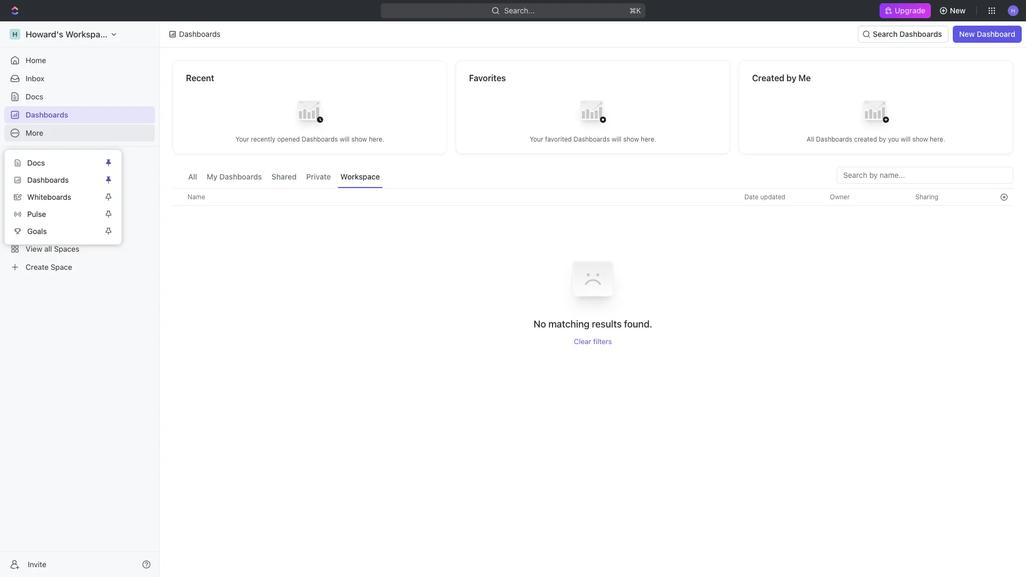 Task type: describe. For each thing, give the bounding box(es) containing it.
3 show from the left
[[913, 136, 928, 143]]

recently
[[251, 136, 275, 143]]

no data image
[[561, 247, 625, 318]]

me
[[799, 73, 811, 83]]

0 vertical spatial docs link
[[4, 88, 155, 105]]

private button
[[304, 167, 334, 188]]

results
[[592, 318, 622, 330]]

search dashboards button
[[858, 26, 949, 43]]

user group image
[[11, 210, 19, 216]]

search dashboards
[[873, 30, 942, 38]]

all dashboards created by you will show here.
[[807, 136, 945, 143]]

upgrade
[[895, 6, 926, 15]]

invite
[[28, 560, 46, 569]]

filters
[[593, 337, 612, 346]]

0 horizontal spatial by
[[787, 73, 797, 83]]

workspace button
[[338, 167, 383, 188]]

row containing name
[[173, 188, 1013, 206]]

created by me
[[752, 73, 811, 83]]

1 vertical spatial docs
[[27, 158, 45, 167]]

dashboards inside sidebar navigation
[[26, 110, 68, 119]]

no favorited dashboards image
[[572, 92, 614, 135]]

all button
[[185, 167, 200, 188]]

all for all dashboards created by you will show here.
[[807, 136, 814, 143]]

whiteboards
[[27, 193, 71, 202]]

new dashboard
[[959, 30, 1016, 38]]

1 here. from the left
[[369, 136, 384, 143]]

dashboards up recent
[[179, 30, 221, 38]]

dashboard
[[977, 30, 1016, 38]]

0 vertical spatial dashboards link
[[4, 106, 155, 123]]

created
[[752, 73, 785, 83]]

no matching results found. table
[[173, 188, 1013, 346]]

shared button
[[269, 167, 299, 188]]

clear filters
[[574, 337, 612, 346]]

home
[[26, 56, 46, 65]]

found.
[[624, 318, 652, 330]]

date
[[745, 193, 759, 201]]

2 here. from the left
[[641, 136, 656, 143]]

tab list containing all
[[185, 167, 383, 188]]

name
[[188, 193, 205, 201]]

more
[[26, 129, 43, 137]]

opened
[[277, 136, 300, 143]]

2 will from the left
[[612, 136, 622, 143]]

no matching results found. row
[[173, 247, 1013, 346]]

goals link
[[9, 223, 102, 240]]

space
[[46, 208, 68, 217]]

my dashboards button
[[204, 167, 265, 188]]

docs inside sidebar navigation
[[26, 92, 43, 101]]

no recent dashboards image
[[289, 92, 331, 135]]

you
[[888, 136, 899, 143]]

date updated
[[745, 193, 786, 201]]

clear filters button
[[574, 337, 612, 346]]



Task type: vqa. For each thing, say whether or not it's contained in the screenshot.


Task type: locate. For each thing, give the bounding box(es) containing it.
show
[[351, 136, 367, 143], [623, 136, 639, 143], [913, 136, 928, 143]]

docs link
[[4, 88, 155, 105], [9, 154, 102, 172]]

here.
[[369, 136, 384, 143], [641, 136, 656, 143], [930, 136, 945, 143]]

docs up spaces on the top
[[27, 158, 45, 167]]

dashboards link up more dropdown button
[[4, 106, 155, 123]]

1 vertical spatial dashboards link
[[9, 172, 102, 189]]

0 horizontal spatial show
[[351, 136, 367, 143]]

row
[[173, 188, 1013, 206]]

search
[[873, 30, 898, 38]]

docs down inbox
[[26, 92, 43, 101]]

0 vertical spatial new
[[950, 6, 966, 15]]

pulse
[[27, 210, 46, 219]]

new
[[950, 6, 966, 15], [959, 30, 975, 38]]

clear
[[574, 337, 591, 346]]

your for recent
[[236, 136, 249, 143]]

1 horizontal spatial favorites
[[469, 73, 506, 83]]

1 vertical spatial favorites
[[9, 156, 37, 163]]

team space link
[[26, 204, 153, 221]]

docs
[[26, 92, 43, 101], [27, 158, 45, 167]]

0 horizontal spatial all
[[188, 172, 197, 181]]

all for all
[[188, 172, 197, 181]]

dashboards down upgrade
[[900, 30, 942, 38]]

inbox
[[26, 74, 44, 83]]

created
[[854, 136, 877, 143]]

your left recently at the left top
[[236, 136, 249, 143]]

dashboards right my
[[219, 172, 262, 181]]

1 will from the left
[[340, 136, 350, 143]]

will right you
[[901, 136, 911, 143]]

1 horizontal spatial by
[[879, 136, 886, 143]]

your recently opened dashboards will show here.
[[236, 136, 384, 143]]

shared
[[272, 172, 297, 181]]

docs link down inbox link
[[4, 88, 155, 105]]

0 horizontal spatial your
[[236, 136, 249, 143]]

goals
[[27, 227, 47, 236]]

tab list
[[185, 167, 383, 188]]

date updated button
[[738, 189, 792, 205]]

new down the new button
[[959, 30, 975, 38]]

my dashboards
[[207, 172, 262, 181]]

more button
[[4, 125, 155, 142]]

new up new dashboard
[[950, 6, 966, 15]]

no created by me dashboards image
[[855, 92, 898, 135]]

2 horizontal spatial show
[[913, 136, 928, 143]]

1 vertical spatial docs link
[[9, 154, 102, 172]]

no matching results found.
[[534, 318, 652, 330]]

dashboards down no favorited dashboards image
[[574, 136, 610, 143]]

0 vertical spatial all
[[807, 136, 814, 143]]

matching
[[549, 318, 590, 330]]

dashboards down no recent dashboards image
[[302, 136, 338, 143]]

by left you
[[879, 136, 886, 143]]

will up workspace
[[340, 136, 350, 143]]

team space
[[26, 208, 68, 217]]

your favorited dashboards will show here.
[[530, 136, 656, 143]]

sidebar navigation
[[0, 21, 160, 577]]

spaces
[[9, 174, 31, 181]]

favorites
[[469, 73, 506, 83], [9, 156, 37, 163]]

1 vertical spatial by
[[879, 136, 886, 143]]

home link
[[4, 52, 155, 69]]

by left me
[[787, 73, 797, 83]]

team
[[26, 208, 44, 217]]

favorites button
[[4, 153, 41, 166]]

inbox link
[[4, 70, 155, 87]]

3 will from the left
[[901, 136, 911, 143]]

1 horizontal spatial will
[[612, 136, 622, 143]]

2 show from the left
[[623, 136, 639, 143]]

dashboards link up whiteboards
[[9, 172, 102, 189]]

dashboards up whiteboards
[[27, 176, 69, 184]]

0 horizontal spatial favorites
[[9, 156, 37, 163]]

2 your from the left
[[530, 136, 543, 143]]

0 vertical spatial by
[[787, 73, 797, 83]]

private
[[306, 172, 331, 181]]

dashboards up more
[[26, 110, 68, 119]]

0 vertical spatial favorites
[[469, 73, 506, 83]]

1 horizontal spatial all
[[807, 136, 814, 143]]

my
[[207, 172, 217, 181]]

1 horizontal spatial your
[[530, 136, 543, 143]]

1 your from the left
[[236, 136, 249, 143]]

new button
[[935, 2, 972, 19]]

will
[[340, 136, 350, 143], [612, 136, 622, 143], [901, 136, 911, 143]]

new inside button
[[950, 6, 966, 15]]

⌘k
[[630, 6, 641, 15]]

docs link up whiteboards link
[[9, 154, 102, 172]]

dashboards link
[[4, 106, 155, 123], [9, 172, 102, 189]]

pulse link
[[9, 206, 102, 223]]

new dashboard button
[[953, 26, 1022, 43]]

your left favorited
[[530, 136, 543, 143]]

search...
[[504, 6, 535, 15]]

0 vertical spatial docs
[[26, 92, 43, 101]]

0 horizontal spatial here.
[[369, 136, 384, 143]]

2 horizontal spatial here.
[[930, 136, 945, 143]]

new for new
[[950, 6, 966, 15]]

dashboards
[[179, 30, 221, 38], [900, 30, 942, 38], [26, 110, 68, 119], [302, 136, 338, 143], [574, 136, 610, 143], [816, 136, 853, 143], [219, 172, 262, 181], [27, 176, 69, 184]]

your for favorites
[[530, 136, 543, 143]]

1 horizontal spatial show
[[623, 136, 639, 143]]

your
[[236, 136, 249, 143], [530, 136, 543, 143]]

no
[[534, 318, 546, 330]]

favorited
[[545, 136, 572, 143]]

owner
[[830, 193, 850, 201]]

1 vertical spatial all
[[188, 172, 197, 181]]

3 here. from the left
[[930, 136, 945, 143]]

new inside 'button'
[[959, 30, 975, 38]]

sharing
[[916, 193, 939, 201]]

updated
[[761, 193, 786, 201]]

new for new dashboard
[[959, 30, 975, 38]]

2 horizontal spatial will
[[901, 136, 911, 143]]

upgrade link
[[880, 3, 931, 18]]

whiteboards link
[[9, 189, 102, 206]]

by
[[787, 73, 797, 83], [879, 136, 886, 143]]

will down no favorited dashboards image
[[612, 136, 622, 143]]

Search by name... text field
[[843, 167, 1007, 183]]

0 horizontal spatial will
[[340, 136, 350, 143]]

1 show from the left
[[351, 136, 367, 143]]

1 horizontal spatial here.
[[641, 136, 656, 143]]

all inside all button
[[188, 172, 197, 181]]

1 vertical spatial new
[[959, 30, 975, 38]]

workspace
[[341, 172, 380, 181]]

favorites inside favorites button
[[9, 156, 37, 163]]

dashboards left created
[[816, 136, 853, 143]]

recent
[[186, 73, 214, 83]]

all
[[807, 136, 814, 143], [188, 172, 197, 181]]



